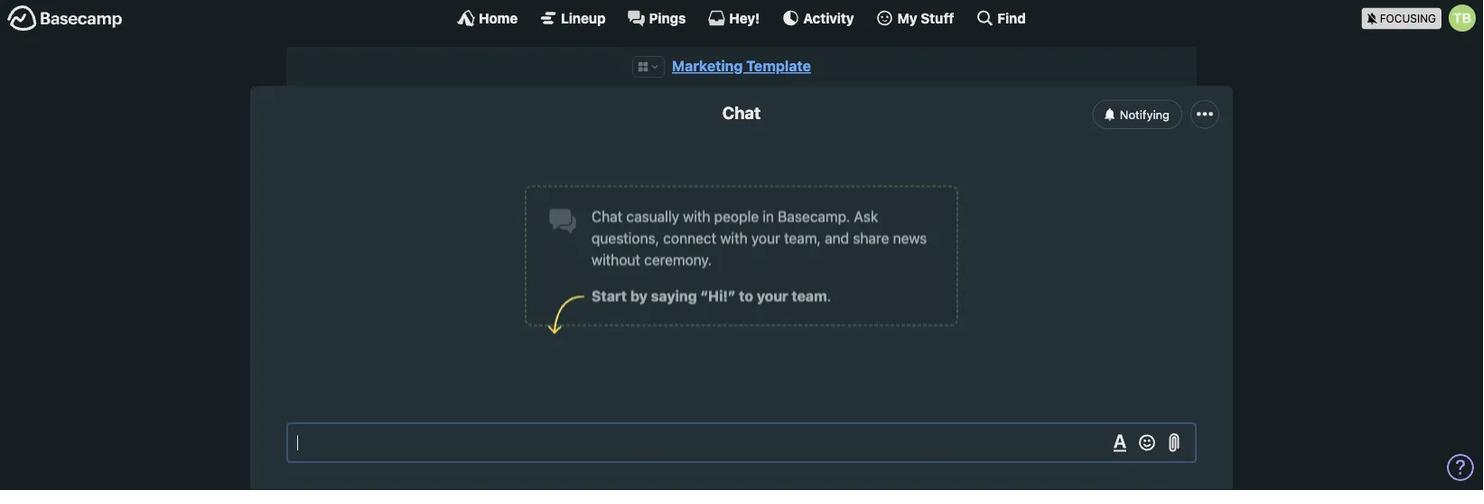 Task type: locate. For each thing, give the bounding box(es) containing it.
0 vertical spatial with
[[683, 208, 711, 225]]

home link
[[457, 9, 518, 27]]

1 horizontal spatial chat
[[723, 103, 761, 123]]

your down in
[[752, 229, 780, 247]]

chat for chat casually with people in basecamp. ask questions, connect with your team, and share news without ceremony.
[[592, 208, 623, 225]]

1 vertical spatial chat
[[592, 208, 623, 225]]

1 vertical spatial with
[[720, 229, 748, 247]]

chat
[[723, 103, 761, 123], [592, 208, 623, 225]]

focusing button
[[1362, 0, 1483, 35]]

0 horizontal spatial chat
[[592, 208, 623, 225]]

main element
[[0, 0, 1483, 35]]

marketing template
[[672, 57, 811, 75]]

1 horizontal spatial with
[[720, 229, 748, 247]]

chat down marketing template link
[[723, 103, 761, 123]]

with
[[683, 208, 711, 225], [720, 229, 748, 247]]

with down people
[[720, 229, 748, 247]]

team,
[[784, 229, 821, 247]]

start
[[592, 287, 627, 304]]

home
[[479, 10, 518, 26]]

chat up questions,
[[592, 208, 623, 225]]

with up connect
[[683, 208, 711, 225]]

hey! button
[[708, 9, 760, 27]]

pings
[[649, 10, 686, 26]]

your right to on the bottom of page
[[757, 287, 788, 304]]

without
[[592, 251, 641, 268]]

start by saying "hi!" to your team .
[[592, 287, 831, 304]]

focusing
[[1380, 12, 1436, 25]]

stuff
[[921, 10, 954, 26]]

hey!
[[729, 10, 760, 26]]

0 vertical spatial your
[[752, 229, 780, 247]]

0 horizontal spatial with
[[683, 208, 711, 225]]

find button
[[976, 9, 1026, 27]]

my stuff
[[898, 10, 954, 26]]

1 vertical spatial your
[[757, 287, 788, 304]]

tim burton image
[[1449, 5, 1476, 32]]

ceremony.
[[644, 251, 712, 268]]

chat inside the chat casually with people in basecamp. ask questions, connect with your team, and share news without ceremony.
[[592, 208, 623, 225]]

team
[[792, 287, 827, 304]]

your inside the chat casually with people in basecamp. ask questions, connect with your team, and share news without ceremony.
[[752, 229, 780, 247]]

0 vertical spatial chat
[[723, 103, 761, 123]]

switch accounts image
[[7, 5, 123, 33]]

basecamp.
[[778, 208, 850, 225]]

your
[[752, 229, 780, 247], [757, 287, 788, 304]]

share
[[853, 229, 889, 247]]

find
[[998, 10, 1026, 26]]

lineup
[[561, 10, 606, 26]]

None text field
[[286, 423, 1197, 463]]

chat for chat
[[723, 103, 761, 123]]



Task type: vqa. For each thing, say whether or not it's contained in the screenshot.
the middle Add
no



Task type: describe. For each thing, give the bounding box(es) containing it.
people
[[714, 208, 759, 225]]

saying
[[651, 287, 697, 304]]

.
[[827, 287, 831, 304]]

marketing
[[672, 57, 743, 75]]

my
[[898, 10, 918, 26]]

lineup link
[[540, 9, 606, 27]]

by
[[630, 287, 648, 304]]

and
[[825, 229, 849, 247]]

casually
[[626, 208, 679, 225]]

activity
[[803, 10, 854, 26]]

in
[[763, 208, 774, 225]]

activity link
[[782, 9, 854, 27]]

marketing template link
[[672, 57, 811, 75]]

ask
[[854, 208, 878, 225]]

questions,
[[592, 229, 660, 247]]

my stuff button
[[876, 9, 954, 27]]

notifying
[[1120, 107, 1170, 121]]

to
[[739, 287, 753, 304]]

chat casually with people in basecamp. ask questions, connect with your team, and share news without ceremony.
[[592, 208, 927, 268]]

notifying link
[[1093, 100, 1183, 129]]

connect
[[663, 229, 717, 247]]

pings button
[[627, 9, 686, 27]]

"hi!"
[[700, 287, 736, 304]]

template
[[746, 57, 811, 75]]

news
[[893, 229, 927, 247]]



